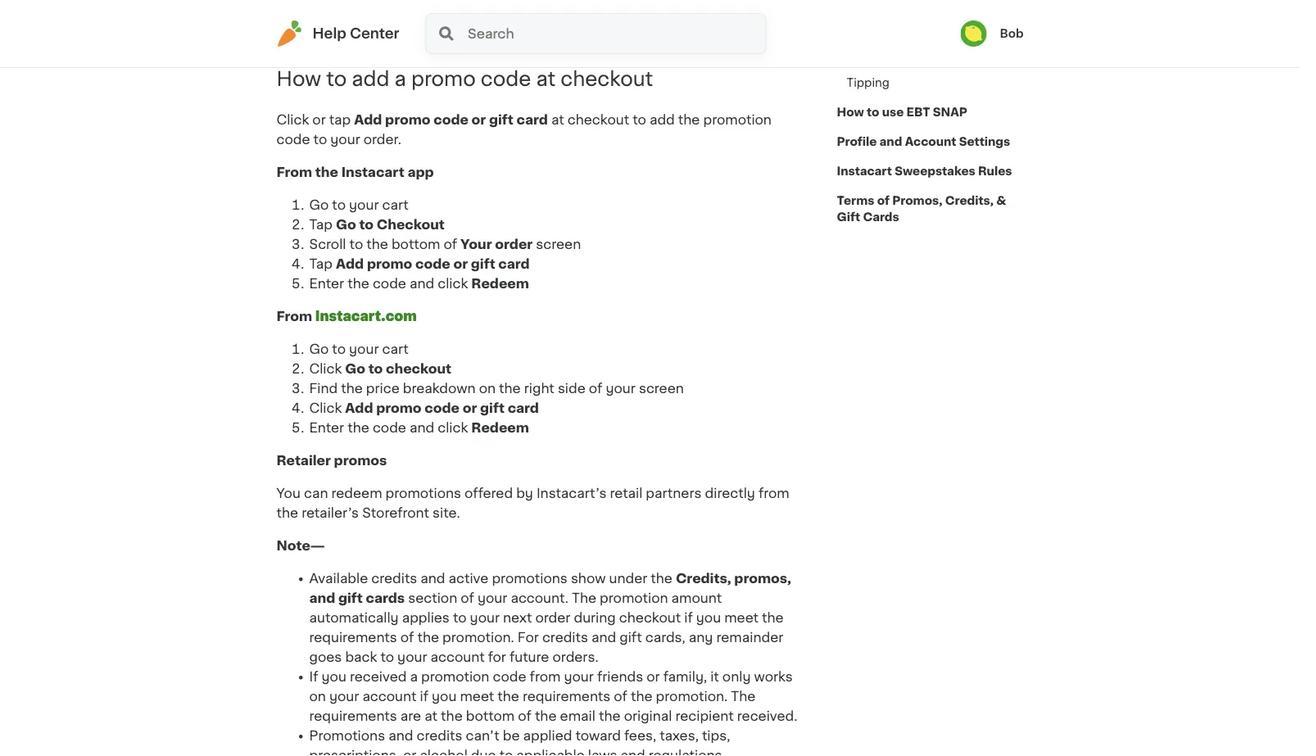 Task type: vqa. For each thing, say whether or not it's contained in the screenshot.


Task type: describe. For each thing, give the bounding box(es) containing it.
and right fees
[[929, 48, 951, 59]]

promos,
[[893, 195, 943, 207]]

from the instacart app
[[277, 166, 434, 179]]

click down find
[[309, 402, 342, 415]]

and inside credits, promos, and gift cards
[[309, 592, 336, 605]]

use
[[883, 107, 904, 118]]

enter inside go to your cart tap go to checkout scroll to the bottom of your order screen tap add promo code or gift card enter the code and click redeem
[[309, 278, 344, 291]]

click add promo or gift card enter the code and click add to account
[[309, 12, 577, 45]]

of inside go to your cart tap go to checkout scroll to the bottom of your order screen tap add promo code or gift card enter the code and click redeem
[[444, 238, 457, 251]]

1 horizontal spatial you
[[432, 691, 457, 704]]

site.
[[433, 507, 460, 520]]

bob link
[[961, 20, 1024, 47]]

section of your account. the promotion amount automatically applies to your next order during checkout if you meet the requirements of the promotion. for credits and gift cards, any remainder goes back to your account for future orders.
[[309, 592, 784, 665]]

code inside at checkout to add the promotion code to your order.
[[277, 133, 310, 146]]

remainder
[[717, 632, 784, 645]]

promotion for the
[[600, 592, 669, 605]]

how to use ebt snap
[[837, 107, 968, 118]]

or down how to add a promo code at checkout at top
[[472, 114, 486, 127]]

recipient
[[676, 710, 734, 724]]

2 vertical spatial requirements
[[309, 710, 397, 724]]

promo
[[376, 12, 422, 25]]

promos,
[[735, 573, 792, 586]]

it
[[711, 671, 720, 684]]

tipping
[[847, 77, 890, 89]]

at checkout to add the promotion code to your order.
[[277, 114, 772, 146]]

add inside go to your cart tap go to checkout scroll to the bottom of your order screen tap add promo code or gift card enter the code and click redeem
[[336, 258, 364, 271]]

0 vertical spatial add
[[352, 69, 390, 89]]

order inside go to your cart tap go to checkout scroll to the bottom of your order screen tap add promo code or gift card enter the code and click redeem
[[495, 238, 533, 251]]

how to add a promo code at checkout
[[277, 69, 654, 89]]

of up the be
[[518, 710, 532, 724]]

redeem inside go to your cart tap go to checkout scroll to the bottom of your order screen tap add promo code or gift card enter the code and click redeem
[[472, 278, 529, 291]]

1 tap from the top
[[309, 219, 333, 232]]

retailer
[[277, 455, 331, 468]]

a for promo
[[395, 69, 406, 89]]

promotions inside you can redeem promotions offered by instacart's retail partners directly from the retailer's storefront site.
[[386, 487, 462, 501]]

coupons and promotions
[[847, 18, 993, 30]]

credits, promos, and gift cards
[[309, 573, 792, 605]]

credits, inside terms of promos, credits, & gift cards
[[946, 195, 994, 207]]

breakdown
[[403, 383, 476, 396]]

any
[[689, 632, 713, 645]]

of down applies in the bottom left of the page
[[401, 632, 414, 645]]

bottom inside go to your cart tap go to checkout scroll to the bottom of your order screen tap add promo code or gift card enter the code and click redeem
[[392, 238, 440, 251]]

retail
[[610, 487, 643, 501]]

and down use
[[880, 136, 903, 148]]

app
[[408, 166, 434, 179]]

card inside go to your cart click go to checkout find the price breakdown on the right side of your screen click add promo code or gift card enter the code and click redeem
[[508, 402, 539, 415]]

applied
[[523, 730, 572, 743]]

code down the breakdown
[[425, 402, 460, 415]]

code inside click add promo or gift card enter the code and click add to account
[[373, 32, 407, 45]]

works
[[755, 671, 793, 684]]

retailer's
[[302, 507, 359, 520]]

active
[[449, 573, 489, 586]]

your down received
[[329, 691, 359, 704]]

if you received a promotion code from your friends or family, it only works on your account if you meet the requirements of the promotion. the requirements are at the bottom of the email the original recipient received.
[[309, 671, 798, 724]]

instacart.com
[[315, 310, 417, 324]]

and inside go to your cart click go to checkout find the price breakdown on the right side of your screen click add promo code or gift card enter the code and click redeem
[[410, 422, 435, 435]]

cart for checkout
[[382, 343, 409, 356]]

checkout
[[377, 219, 445, 232]]

credits inside promotions and credits can't be applied toward fees, taxes, tips, prescriptions, or alcohol
[[417, 730, 463, 743]]

cards
[[366, 592, 405, 605]]

terms of promos, credits, & gift cards
[[837, 195, 1007, 223]]

toward
[[576, 730, 621, 743]]

instacart sweepstakes rules
[[837, 166, 1013, 177]]

your up received
[[398, 651, 427, 665]]

promotions and credits can't be applied toward fees, taxes, tips, prescriptions, or alcohol
[[309, 730, 731, 757]]

taxes
[[954, 48, 985, 59]]

instacart down order.
[[342, 166, 405, 179]]

cards
[[864, 211, 900, 223]]

profile
[[837, 136, 877, 148]]

offered
[[465, 487, 513, 501]]

0 vertical spatial credits
[[372, 573, 417, 586]]

Search search field
[[466, 14, 766, 53]]

enter inside click add promo or gift card enter the code and click add to account
[[309, 32, 344, 45]]

coupons
[[847, 18, 900, 30]]

tap
[[329, 114, 351, 127]]

alcohol
[[420, 750, 468, 757]]

promotion. inside if you received a promotion code from your friends or family, it only works on your account if you meet the requirements of the promotion. the requirements are at the bottom of the email the original recipient received.
[[656, 691, 728, 704]]

gift inside click add promo or gift card enter the code and click add to account
[[443, 12, 470, 25]]

account inside section of your account. the promotion amount automatically applies to your next order during checkout if you meet the requirements of the promotion. for credits and gift cards, any remainder goes back to your account for future orders.
[[431, 651, 485, 665]]

cards,
[[646, 632, 686, 645]]

click inside go to your cart click go to checkout find the price breakdown on the right side of your screen click add promo code or gift card enter the code and click redeem
[[438, 422, 468, 435]]

0 vertical spatial at
[[536, 69, 556, 89]]

checkout inside at checkout to add the promotion code to your order.
[[568, 114, 630, 127]]

meet inside if you received a promotion code from your friends or family, it only works on your account if you meet the requirements of the promotion. the requirements are at the bottom of the email the original recipient received.
[[460, 691, 495, 704]]

partners
[[646, 487, 702, 501]]

received.
[[738, 710, 798, 724]]

instacart sweepstakes rules link
[[837, 157, 1013, 186]]

and inside promotions and credits can't be applied toward fees, taxes, tips, prescriptions, or alcohol
[[389, 730, 413, 743]]

bottom inside if you received a promotion code from your friends or family, it only works on your account if you meet the requirements of the promotion. the requirements are at the bottom of the email the original recipient received.
[[466, 710, 515, 724]]

&
[[997, 195, 1007, 207]]

on inside if you received a promotion code from your friends or family, it only works on your account if you meet the requirements of the promotion. the requirements are at the bottom of the email the original recipient received.
[[309, 691, 326, 704]]

section
[[408, 592, 458, 605]]

available
[[309, 573, 368, 586]]

credits, inside credits, promos, and gift cards
[[676, 573, 732, 586]]

2 vertical spatial promotions
[[492, 573, 568, 586]]

back
[[345, 651, 377, 665]]

order.
[[364, 133, 402, 146]]

for
[[518, 632, 539, 645]]

and inside section of your account. the promotion amount automatically applies to your next order during checkout if you meet the requirements of the promotion. for credits and gift cards, any remainder goes back to your account for future orders.
[[592, 632, 617, 645]]

redeem inside go to your cart click go to checkout find the price breakdown on the right side of your screen click add promo code or gift card enter the code and click redeem
[[472, 422, 529, 435]]

code up instacart.com
[[373, 278, 407, 291]]

retailer promos
[[277, 455, 387, 468]]

gift inside go to your cart click go to checkout find the price breakdown on the right side of your screen click add promo code or gift card enter the code and click redeem
[[480, 402, 505, 415]]

automatically
[[309, 612, 399, 625]]

instacart for instacart fees and taxes
[[847, 48, 898, 59]]

your left next
[[470, 612, 500, 625]]

received
[[350, 671, 407, 684]]

tips,
[[702, 730, 731, 743]]

family,
[[664, 671, 707, 684]]

from instacart.com
[[277, 310, 417, 324]]

fees
[[901, 48, 926, 59]]

can't
[[466, 730, 500, 743]]

help center link
[[277, 20, 400, 47]]

from inside if you received a promotion code from your friends or family, it only works on your account if you meet the requirements of the promotion. the requirements are at the bottom of the email the original recipient received.
[[530, 671, 561, 684]]

price
[[366, 383, 400, 396]]

available credits and active promotions show under the
[[309, 573, 676, 586]]

account inside if you received a promotion code from your friends or family, it only works on your account if you meet the requirements of the promotion. the requirements are at the bottom of the email the original recipient received.
[[363, 691, 417, 704]]

taxes,
[[660, 730, 699, 743]]

be
[[503, 730, 520, 743]]

of down friends
[[614, 691, 628, 704]]

profile and account settings link
[[837, 127, 1011, 157]]

checkout inside go to your cart click go to checkout find the price breakdown on the right side of your screen click add promo code or gift card enter the code and click redeem
[[386, 363, 452, 376]]

goes
[[309, 651, 342, 665]]

account
[[906, 136, 957, 148]]

enter inside go to your cart click go to checkout find the price breakdown on the right side of your screen click add promo code or gift card enter the code and click redeem
[[309, 422, 344, 435]]

of inside go to your cart click go to checkout find the price breakdown on the right side of your screen click add promo code or gift card enter the code and click redeem
[[589, 383, 603, 396]]

your down 'orders.'
[[564, 671, 594, 684]]

requirements inside section of your account. the promotion amount automatically applies to your next order during checkout if you meet the requirements of the promotion. for credits and gift cards, any remainder goes back to your account for future orders.
[[309, 632, 397, 645]]

account inside click add promo or gift card enter the code and click add to account
[[520, 32, 577, 45]]

promo up order.
[[385, 114, 431, 127]]

the inside at checkout to add the promotion code to your order.
[[679, 114, 700, 127]]

how to use ebt snap link
[[837, 98, 968, 127]]

user avatar image
[[961, 20, 987, 47]]

add down card
[[472, 32, 500, 45]]

code up at checkout to add the promotion code to your order.
[[481, 69, 531, 89]]

at inside at checkout to add the promotion code to your order.
[[552, 114, 565, 127]]

0 horizontal spatial you
[[322, 671, 347, 684]]



Task type: locate. For each thing, give the bounding box(es) containing it.
from up scroll on the top left of the page
[[277, 166, 312, 179]]

credits up 'orders.'
[[543, 632, 588, 645]]

promo down checkout
[[367, 258, 413, 271]]

0 vertical spatial account
[[520, 32, 577, 45]]

on down if
[[309, 691, 326, 704]]

terms
[[837, 195, 875, 207]]

ebt
[[907, 107, 931, 118]]

scroll
[[309, 238, 346, 251]]

tap up scroll on the top left of the page
[[309, 219, 333, 232]]

meet
[[725, 612, 759, 625], [460, 691, 495, 704]]

0 horizontal spatial from
[[530, 671, 561, 684]]

show
[[571, 573, 606, 586]]

cart inside go to your cart tap go to checkout scroll to the bottom of your order screen tap add promo code or gift card enter the code and click redeem
[[382, 199, 409, 212]]

click up help
[[309, 12, 342, 25]]

promotion. down family,
[[656, 691, 728, 704]]

2 cart from the top
[[382, 343, 409, 356]]

code down price at the bottom
[[373, 422, 407, 435]]

2 click from the top
[[438, 278, 468, 291]]

1 vertical spatial bottom
[[466, 710, 515, 724]]

from for from instacart.com
[[277, 310, 312, 324]]

the down only
[[731, 691, 756, 704]]

your
[[461, 238, 492, 251]]

add
[[352, 69, 390, 89], [650, 114, 675, 127]]

1 vertical spatial promotions
[[386, 487, 462, 501]]

1 vertical spatial card
[[499, 258, 530, 271]]

order down account.
[[536, 612, 571, 625]]

0 vertical spatial screen
[[536, 238, 581, 251]]

and down available
[[309, 592, 336, 605]]

code down checkout
[[416, 258, 451, 271]]

click up how to add a promo code at checkout at top
[[438, 32, 468, 45]]

for
[[488, 651, 507, 665]]

order right the your
[[495, 238, 533, 251]]

the inside if you received a promotion code from your friends or family, it only works on your account if you meet the requirements of the promotion. the requirements are at the bottom of the email the original recipient received.
[[731, 691, 756, 704]]

go
[[309, 199, 329, 212], [336, 219, 356, 232], [309, 343, 329, 356], [345, 363, 366, 376]]

on right the breakdown
[[479, 383, 496, 396]]

2 vertical spatial card
[[508, 402, 539, 415]]

1 horizontal spatial promotion.
[[656, 691, 728, 704]]

promotions
[[927, 18, 993, 30], [386, 487, 462, 501], [492, 573, 568, 586]]

1 horizontal spatial gift
[[837, 211, 861, 223]]

gift inside section of your account. the promotion amount automatically applies to your next order during checkout if you meet the requirements of the promotion. for credits and gift cards, any remainder goes back to your account for future orders.
[[620, 632, 642, 645]]

credits up cards
[[372, 573, 417, 586]]

you up alcohol
[[432, 691, 457, 704]]

promotion inside at checkout to add the promotion code to your order.
[[704, 114, 772, 127]]

click inside go to your cart tap go to checkout scroll to the bottom of your order screen tap add promo code or gift card enter the code and click redeem
[[438, 278, 468, 291]]

the inside click add promo or gift card enter the code and click add to account
[[348, 32, 370, 45]]

and inside click add promo or gift card enter the code and click add to account
[[410, 32, 435, 45]]

1 vertical spatial click
[[438, 278, 468, 291]]

instacart inside instacart sweepstakes rules 'link'
[[837, 166, 893, 177]]

and down are
[[389, 730, 413, 743]]

promotions
[[309, 730, 385, 743]]

promo down click add promo or gift card enter the code and click add to account
[[411, 69, 476, 89]]

requirements up promotions on the left
[[309, 710, 397, 724]]

0 horizontal spatial order
[[495, 238, 533, 251]]

1 vertical spatial cart
[[382, 343, 409, 356]]

2 vertical spatial click
[[438, 422, 468, 435]]

1 vertical spatial at
[[552, 114, 565, 127]]

screen inside go to your cart tap go to checkout scroll to the bottom of your order screen tap add promo code or gift card enter the code and click redeem
[[536, 238, 581, 251]]

0 horizontal spatial promotion.
[[443, 632, 515, 645]]

0 horizontal spatial gift
[[443, 12, 470, 25]]

your inside go to your cart tap go to checkout scroll to the bottom of your order screen tap add promo code or gift card enter the code and click redeem
[[349, 199, 379, 212]]

if
[[685, 612, 693, 625], [420, 691, 429, 704]]

gift inside go to your cart tap go to checkout scroll to the bottom of your order screen tap add promo code or gift card enter the code and click redeem
[[471, 258, 496, 271]]

of right side
[[589, 383, 603, 396]]

promo inside go to your cart tap go to checkout scroll to the bottom of your order screen tap add promo code or gift card enter the code and click redeem
[[367, 258, 413, 271]]

your inside at checkout to add the promotion code to your order.
[[331, 133, 360, 146]]

1 redeem from the top
[[472, 278, 529, 291]]

your
[[331, 133, 360, 146], [349, 199, 379, 212], [349, 343, 379, 356], [606, 383, 636, 396], [478, 592, 508, 605], [470, 612, 500, 625], [398, 651, 427, 665], [564, 671, 594, 684], [329, 691, 359, 704]]

requirements up email at the bottom left
[[523, 691, 611, 704]]

or inside promotions and credits can't be applied toward fees, taxes, tips, prescriptions, or alcohol
[[403, 750, 417, 757]]

meet up can't
[[460, 691, 495, 704]]

and down the breakdown
[[410, 422, 435, 435]]

code
[[373, 32, 407, 45], [481, 69, 531, 89], [434, 114, 469, 127], [277, 133, 310, 146], [416, 258, 451, 271], [373, 278, 407, 291], [425, 402, 460, 415], [373, 422, 407, 435], [493, 671, 527, 684]]

meet inside section of your account. the promotion amount automatically applies to your next order during checkout if you meet the requirements of the promotion. for credits and gift cards, any remainder goes back to your account for future orders.
[[725, 612, 759, 625]]

0 vertical spatial from
[[759, 487, 790, 501]]

1 vertical spatial add
[[650, 114, 675, 127]]

promotion inside if you received a promotion code from your friends or family, it only works on your account if you meet the requirements of the promotion. the requirements are at the bottom of the email the original recipient received.
[[421, 671, 490, 684]]

or inside go to your cart click go to checkout find the price breakdown on the right side of your screen click add promo code or gift card enter the code and click redeem
[[463, 402, 477, 415]]

credits up alcohol
[[417, 730, 463, 743]]

add inside at checkout to add the promotion code to your order.
[[650, 114, 675, 127]]

promotion. up for
[[443, 632, 515, 645]]

cart up checkout
[[382, 199, 409, 212]]

1 vertical spatial credits,
[[676, 573, 732, 586]]

1 vertical spatial order
[[536, 612, 571, 625]]

on inside go to your cart click go to checkout find the price breakdown on the right side of your screen click add promo code or gift card enter the code and click redeem
[[479, 383, 496, 396]]

and inside go to your cart tap go to checkout scroll to the bottom of your order screen tap add promo code or gift card enter the code and click redeem
[[410, 278, 435, 291]]

0 vertical spatial from
[[277, 166, 312, 179]]

1 vertical spatial promotion
[[600, 592, 669, 605]]

you up any
[[697, 612, 721, 625]]

and down during
[[592, 632, 617, 645]]

1 vertical spatial meet
[[460, 691, 495, 704]]

rules
[[979, 166, 1013, 177]]

gift
[[443, 12, 470, 25], [837, 211, 861, 223]]

credits inside section of your account. the promotion amount automatically applies to your next order during checkout if you meet the requirements of the promotion. for credits and gift cards, any remainder goes back to your account for future orders.
[[543, 632, 588, 645]]

instacart image
[[277, 20, 303, 47]]

1 vertical spatial requirements
[[523, 691, 611, 704]]

find
[[309, 383, 338, 396]]

enter up the retailer promos at the bottom of page
[[309, 422, 344, 435]]

of inside terms of promos, credits, & gift cards
[[878, 195, 890, 207]]

a for promotion
[[410, 671, 418, 684]]

0 horizontal spatial meet
[[460, 691, 495, 704]]

if inside section of your account. the promotion amount automatically applies to your next order during checkout if you meet the requirements of the promotion. for credits and gift cards, any remainder goes back to your account for future orders.
[[685, 612, 693, 625]]

email
[[560, 710, 596, 724]]

0 vertical spatial gift
[[443, 12, 470, 25]]

settings
[[960, 136, 1011, 148]]

of
[[878, 195, 890, 207], [444, 238, 457, 251], [589, 383, 603, 396], [461, 592, 475, 605], [401, 632, 414, 645], [614, 691, 628, 704], [518, 710, 532, 724]]

click up find
[[309, 363, 342, 376]]

your down tap
[[331, 133, 360, 146]]

1 vertical spatial credits
[[543, 632, 588, 645]]

bottom
[[392, 238, 440, 251], [466, 710, 515, 724]]

0 horizontal spatial credits,
[[676, 573, 732, 586]]

2 horizontal spatial promotions
[[927, 18, 993, 30]]

or inside go to your cart tap go to checkout scroll to the bottom of your order screen tap add promo code or gift card enter the code and click redeem
[[454, 258, 468, 271]]

terms of promos, credits, & gift cards link
[[837, 186, 1024, 232]]

snap
[[934, 107, 968, 118]]

the inside you can redeem promotions offered by instacart's retail partners directly from the retailer's storefront site.
[[277, 507, 298, 520]]

0 horizontal spatial add
[[352, 69, 390, 89]]

center
[[350, 27, 400, 41]]

add up help center
[[345, 12, 373, 25]]

0 horizontal spatial promotions
[[386, 487, 462, 501]]

or
[[425, 12, 440, 25], [313, 114, 326, 127], [472, 114, 486, 127], [454, 258, 468, 271], [463, 402, 477, 415], [647, 671, 660, 684], [403, 750, 417, 757]]

instacart down coupons
[[847, 48, 898, 59]]

1 horizontal spatial meet
[[725, 612, 759, 625]]

1 horizontal spatial promotion
[[600, 592, 669, 605]]

tap
[[309, 219, 333, 232], [309, 258, 333, 271]]

your right side
[[606, 383, 636, 396]]

click inside click add promo or gift card enter the code and click add to account
[[309, 12, 342, 25]]

amount
[[672, 592, 722, 605]]

0 horizontal spatial bottom
[[392, 238, 440, 251]]

you inside section of your account. the promotion amount automatically applies to your next order during checkout if you meet the requirements of the promotion. for credits and gift cards, any remainder goes back to your account for future orders.
[[697, 612, 721, 625]]

0 horizontal spatial promotion
[[421, 671, 490, 684]]

cart for checkout
[[382, 199, 409, 212]]

1 vertical spatial on
[[309, 691, 326, 704]]

1 cart from the top
[[382, 199, 409, 212]]

0 horizontal spatial account
[[363, 691, 417, 704]]

2 vertical spatial credits
[[417, 730, 463, 743]]

of up cards
[[878, 195, 890, 207]]

cart inside go to your cart click go to checkout find the price breakdown on the right side of your screen click add promo code or gift card enter the code and click redeem
[[382, 343, 409, 356]]

1 vertical spatial enter
[[309, 278, 344, 291]]

promotions up site.
[[386, 487, 462, 501]]

promotion inside section of your account. the promotion amount automatically applies to your next order during checkout if you meet the requirements of the promotion. for credits and gift cards, any remainder goes back to your account for future orders.
[[600, 592, 669, 605]]

code down for
[[493, 671, 527, 684]]

gift down terms
[[837, 211, 861, 223]]

how
[[277, 69, 321, 89], [837, 107, 865, 118]]

profile and account settings
[[837, 136, 1011, 148]]

future
[[510, 651, 550, 665]]

how for how to use ebt snap
[[837, 107, 865, 118]]

0 vertical spatial click
[[438, 32, 468, 45]]

2 horizontal spatial promotion
[[704, 114, 772, 127]]

a up click or tap add promo code or gift card
[[395, 69, 406, 89]]

1 vertical spatial promotion.
[[656, 691, 728, 704]]

promotions up taxes
[[927, 18, 993, 30]]

from for from the instacart app
[[277, 166, 312, 179]]

1 vertical spatial how
[[837, 107, 865, 118]]

0 vertical spatial credits,
[[946, 195, 994, 207]]

0 vertical spatial tap
[[309, 219, 333, 232]]

1 horizontal spatial promotions
[[492, 573, 568, 586]]

2 horizontal spatial account
[[520, 32, 577, 45]]

0 horizontal spatial a
[[395, 69, 406, 89]]

under
[[609, 573, 648, 586]]

click down the breakdown
[[438, 422, 468, 435]]

enter right instacart "icon"
[[309, 32, 344, 45]]

2 horizontal spatial you
[[697, 612, 721, 625]]

or right the 'promo'
[[425, 12, 440, 25]]

1 vertical spatial a
[[410, 671, 418, 684]]

requirements down "automatically"
[[309, 632, 397, 645]]

0 vertical spatial order
[[495, 238, 533, 251]]

0 vertical spatial promotion.
[[443, 632, 515, 645]]

0 vertical spatial the
[[572, 592, 597, 605]]

3 enter from the top
[[309, 422, 344, 435]]

to inside click add promo or gift card enter the code and click add to account
[[503, 32, 517, 45]]

sweepstakes
[[895, 166, 976, 177]]

the inside section of your account. the promotion amount automatically applies to your next order during checkout if you meet the requirements of the promotion. for credits and gift cards, any remainder goes back to your account for future orders.
[[572, 592, 597, 605]]

applies
[[402, 612, 450, 625]]

card inside go to your cart tap go to checkout scroll to the bottom of your order screen tap add promo code or gift card enter the code and click redeem
[[499, 258, 530, 271]]

credits, left &
[[946, 195, 994, 207]]

1 vertical spatial redeem
[[472, 422, 529, 435]]

redeem
[[472, 278, 529, 291], [472, 422, 529, 435]]

from inside you can redeem promotions offered by instacart's retail partners directly from the retailer's storefront site.
[[759, 487, 790, 501]]

promotion
[[704, 114, 772, 127], [600, 592, 669, 605], [421, 671, 490, 684]]

3 click from the top
[[438, 422, 468, 435]]

promotion. inside section of your account. the promotion amount automatically applies to your next order during checkout if you meet the requirements of the promotion. for credits and gift cards, any remainder goes back to your account for future orders.
[[443, 632, 515, 645]]

0 horizontal spatial if
[[420, 691, 429, 704]]

the
[[572, 592, 597, 605], [731, 691, 756, 704]]

0 horizontal spatial on
[[309, 691, 326, 704]]

add
[[345, 12, 373, 25], [472, 32, 500, 45], [354, 114, 382, 127], [336, 258, 364, 271], [345, 402, 373, 415]]

only
[[723, 671, 751, 684]]

of down active on the bottom left of the page
[[461, 592, 475, 605]]

1 horizontal spatial credits,
[[946, 195, 994, 207]]

1 vertical spatial you
[[322, 671, 347, 684]]

promos
[[334, 455, 387, 468]]

gift
[[489, 114, 514, 127], [471, 258, 496, 271], [480, 402, 505, 415], [339, 592, 363, 605], [620, 632, 642, 645]]

1 horizontal spatial bottom
[[466, 710, 515, 724]]

note—
[[277, 540, 325, 553]]

0 horizontal spatial screen
[[536, 238, 581, 251]]

you
[[277, 487, 301, 501]]

code up from the instacart app
[[277, 133, 310, 146]]

1 horizontal spatial on
[[479, 383, 496, 396]]

2 from from the top
[[277, 310, 312, 324]]

redeem
[[332, 487, 382, 501]]

bob
[[1000, 28, 1024, 39]]

gift inside credits, promos, and gift cards
[[339, 592, 363, 605]]

0 vertical spatial promotion
[[704, 114, 772, 127]]

promo
[[411, 69, 476, 89], [385, 114, 431, 127], [367, 258, 413, 271], [376, 402, 422, 415]]

cart up price at the bottom
[[382, 343, 409, 356]]

instacart.com link
[[315, 310, 417, 324]]

1 vertical spatial from
[[530, 671, 561, 684]]

click inside click add promo or gift card enter the code and click add to account
[[438, 32, 468, 45]]

2 enter from the top
[[309, 278, 344, 291]]

1 vertical spatial account
[[431, 651, 485, 665]]

2 vertical spatial at
[[425, 710, 438, 724]]

0 vertical spatial promotions
[[927, 18, 993, 30]]

screen inside go to your cart click go to checkout find the price breakdown on the right side of your screen click add promo code or gift card enter the code and click redeem
[[639, 383, 684, 396]]

enter up from instacart.com
[[309, 278, 344, 291]]

original
[[624, 710, 672, 724]]

1 horizontal spatial how
[[837, 107, 865, 118]]

0 vertical spatial bottom
[[392, 238, 440, 251]]

bottom down checkout
[[392, 238, 440, 251]]

code down how to add a promo code at checkout at top
[[434, 114, 469, 127]]

the down show
[[572, 592, 597, 605]]

at inside if you received a promotion code from your friends or family, it only works on your account if you meet the requirements of the promotion. the requirements are at the bottom of the email the original recipient received.
[[425, 710, 438, 724]]

a inside if you received a promotion code from your friends or family, it only works on your account if you meet the requirements of the promotion. the requirements are at the bottom of the email the original recipient received.
[[410, 671, 418, 684]]

meet up the remainder
[[725, 612, 759, 625]]

how for how to add a promo code at checkout
[[277, 69, 321, 89]]

0 vertical spatial cart
[[382, 199, 409, 212]]

promotion for the
[[704, 114, 772, 127]]

0 vertical spatial if
[[685, 612, 693, 625]]

2 vertical spatial you
[[432, 691, 457, 704]]

instacart fees and taxes link
[[837, 39, 995, 68]]

account.
[[511, 592, 569, 605]]

and down the 'promo'
[[410, 32, 435, 45]]

1 vertical spatial screen
[[639, 383, 684, 396]]

if down amount
[[685, 612, 693, 625]]

if up are
[[420, 691, 429, 704]]

1 horizontal spatial account
[[431, 651, 485, 665]]

1 horizontal spatial if
[[685, 612, 693, 625]]

credits
[[372, 573, 417, 586], [543, 632, 588, 645], [417, 730, 463, 743]]

1 vertical spatial if
[[420, 691, 429, 704]]

screen
[[536, 238, 581, 251], [639, 383, 684, 396]]

1 vertical spatial tap
[[309, 258, 333, 271]]

and down checkout
[[410, 278, 435, 291]]

code inside if you received a promotion code from your friends or family, it only works on your account if you meet the requirements of the promotion. the requirements are at the bottom of the email the original recipient received.
[[493, 671, 527, 684]]

friends
[[598, 671, 644, 684]]

instacart for instacart sweepstakes rules
[[837, 166, 893, 177]]

promo down price at the bottom
[[376, 402, 422, 415]]

0 vertical spatial you
[[697, 612, 721, 625]]

from
[[277, 166, 312, 179], [277, 310, 312, 324]]

go to your cart tap go to checkout scroll to the bottom of your order screen tap add promo code or gift card enter the code and click redeem
[[309, 199, 585, 291]]

1 horizontal spatial add
[[650, 114, 675, 127]]

add inside go to your cart click go to checkout find the price breakdown on the right side of your screen click add promo code or gift card enter the code and click redeem
[[345, 402, 373, 415]]

0 vertical spatial on
[[479, 383, 496, 396]]

add up order.
[[354, 114, 382, 127]]

code down the 'promo'
[[373, 32, 407, 45]]

credits, up amount
[[676, 573, 732, 586]]

during
[[574, 612, 616, 625]]

instacart
[[847, 48, 898, 59], [837, 166, 893, 177], [342, 166, 405, 179]]

are
[[401, 710, 421, 724]]

tipping link
[[837, 68, 900, 98]]

1 vertical spatial the
[[731, 691, 756, 704]]

1 click from the top
[[438, 32, 468, 45]]

and
[[903, 18, 924, 30], [410, 32, 435, 45], [929, 48, 951, 59], [880, 136, 903, 148], [410, 278, 435, 291], [410, 422, 435, 435], [421, 573, 446, 586], [309, 592, 336, 605], [592, 632, 617, 645], [389, 730, 413, 743]]

0 vertical spatial requirements
[[309, 632, 397, 645]]

2 redeem from the top
[[472, 422, 529, 435]]

or inside if you received a promotion code from your friends or family, it only works on your account if you meet the requirements of the promotion. the requirements are at the bottom of the email the original recipient received.
[[647, 671, 660, 684]]

you right if
[[322, 671, 347, 684]]

2 tap from the top
[[309, 258, 333, 271]]

promo inside go to your cart click go to checkout find the price breakdown on the right side of your screen click add promo code or gift card enter the code and click redeem
[[376, 402, 422, 415]]

0 vertical spatial meet
[[725, 612, 759, 625]]

gift left card
[[443, 12, 470, 25]]

order
[[495, 238, 533, 251], [536, 612, 571, 625]]

1 horizontal spatial screen
[[639, 383, 684, 396]]

0 vertical spatial card
[[517, 114, 548, 127]]

1 from from the top
[[277, 166, 312, 179]]

gift inside terms of promos, credits, & gift cards
[[837, 211, 861, 223]]

your down from the instacart app
[[349, 199, 379, 212]]

or left tap
[[313, 114, 326, 127]]

enter
[[309, 32, 344, 45], [309, 278, 344, 291], [309, 422, 344, 435]]

prescriptions,
[[309, 750, 400, 757]]

you
[[697, 612, 721, 625], [322, 671, 347, 684], [432, 691, 457, 704]]

from right directly
[[759, 487, 790, 501]]

if inside if you received a promotion code from your friends or family, it only works on your account if you meet the requirements of the promotion. the requirements are at the bottom of the email the original recipient received.
[[420, 691, 429, 704]]

by
[[517, 487, 534, 501]]

1 enter from the top
[[309, 32, 344, 45]]

or inside click add promo or gift card enter the code and click add to account
[[425, 12, 440, 25]]

your down instacart.com
[[349, 343, 379, 356]]

cart
[[382, 199, 409, 212], [382, 343, 409, 356]]

your down available credits and active promotions show under the
[[478, 592, 508, 605]]

how down instacart "icon"
[[277, 69, 321, 89]]

of left the your
[[444, 238, 457, 251]]

from left instacart.com link
[[277, 310, 312, 324]]

0 vertical spatial a
[[395, 69, 406, 89]]

bottom up can't
[[466, 710, 515, 724]]

a right received
[[410, 671, 418, 684]]

0 vertical spatial enter
[[309, 32, 344, 45]]

side
[[558, 383, 586, 396]]

and up fees
[[903, 18, 924, 30]]

click left tap
[[277, 114, 309, 127]]

or down the your
[[454, 258, 468, 271]]

instacart inside instacart fees and taxes link
[[847, 48, 898, 59]]

from
[[759, 487, 790, 501], [530, 671, 561, 684]]

and up section at the left bottom of the page
[[421, 573, 446, 586]]

1 horizontal spatial order
[[536, 612, 571, 625]]

0 horizontal spatial how
[[277, 69, 321, 89]]

from down future
[[530, 671, 561, 684]]

tap down scroll on the top left of the page
[[309, 258, 333, 271]]

order inside section of your account. the promotion amount automatically applies to your next order during checkout if you meet the requirements of the promotion. for credits and gift cards, any remainder goes back to your account for future orders.
[[536, 612, 571, 625]]

2 vertical spatial promotion
[[421, 671, 490, 684]]

1 horizontal spatial a
[[410, 671, 418, 684]]

or left alcohol
[[403, 750, 417, 757]]

1 horizontal spatial from
[[759, 487, 790, 501]]

redeem down the your
[[472, 278, 529, 291]]

1 horizontal spatial the
[[731, 691, 756, 704]]

add down price at the bottom
[[345, 402, 373, 415]]

1 vertical spatial from
[[277, 310, 312, 324]]

add down scroll on the top left of the page
[[336, 258, 364, 271]]

help center
[[313, 27, 400, 41]]

checkout inside section of your account. the promotion amount automatically applies to your next order during checkout if you meet the requirements of the promotion. for credits and gift cards, any remainder goes back to your account for future orders.
[[620, 612, 681, 625]]

0 vertical spatial redeem
[[472, 278, 529, 291]]

or left family,
[[647, 671, 660, 684]]



